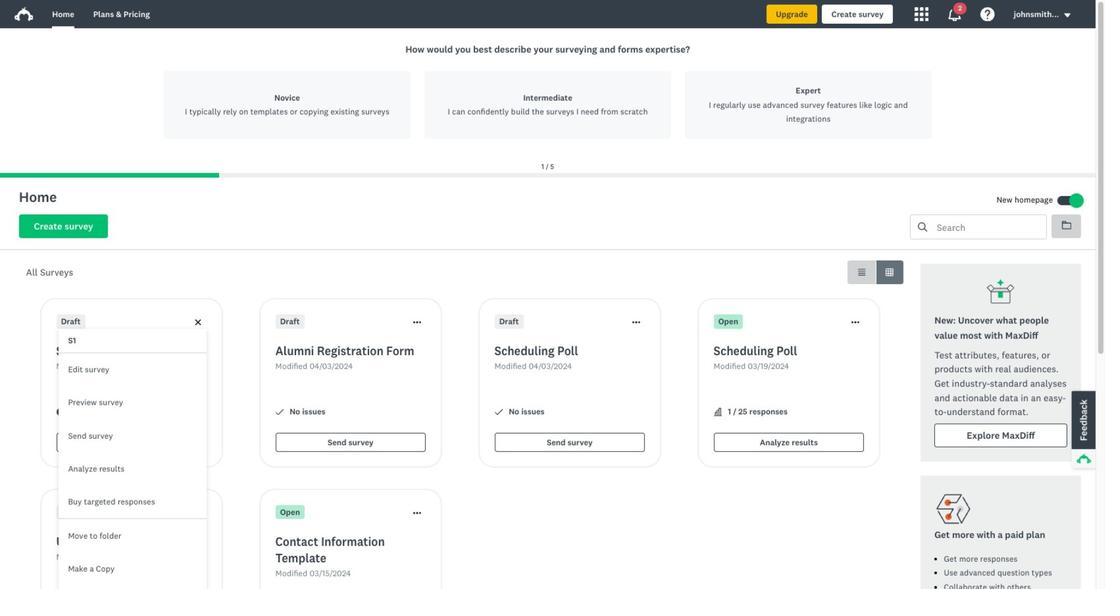 Task type: describe. For each thing, give the bounding box(es) containing it.
folders image
[[1062, 221, 1072, 230]]

notification center icon image
[[948, 7, 962, 21]]

Search text field
[[928, 216, 1047, 239]]

help icon image
[[981, 7, 996, 21]]

folders image
[[1062, 221, 1072, 230]]

2 brand logo image from the top
[[14, 7, 33, 21]]

search image
[[918, 223, 928, 232]]

no issues image
[[276, 408, 284, 417]]



Task type: vqa. For each thing, say whether or not it's contained in the screenshot.
chevron down icon
no



Task type: locate. For each thing, give the bounding box(es) containing it.
group
[[848, 261, 904, 284]]

response count image
[[714, 408, 722, 417], [714, 408, 722, 417]]

menu
[[59, 329, 207, 590]]

response based pricing icon image
[[935, 490, 973, 528]]

dialog
[[0, 28, 1096, 178]]

products icon image
[[915, 7, 929, 21], [915, 7, 929, 21]]

no issues image
[[495, 408, 503, 417]]

brand logo image
[[14, 5, 33, 24], [14, 7, 33, 21]]

max diff icon image
[[987, 279, 1016, 307]]

warning image
[[56, 408, 65, 417]]

dropdown arrow icon image
[[1064, 11, 1073, 19], [1065, 13, 1072, 17]]

search image
[[918, 223, 928, 232]]

1 brand logo image from the top
[[14, 5, 33, 24]]



